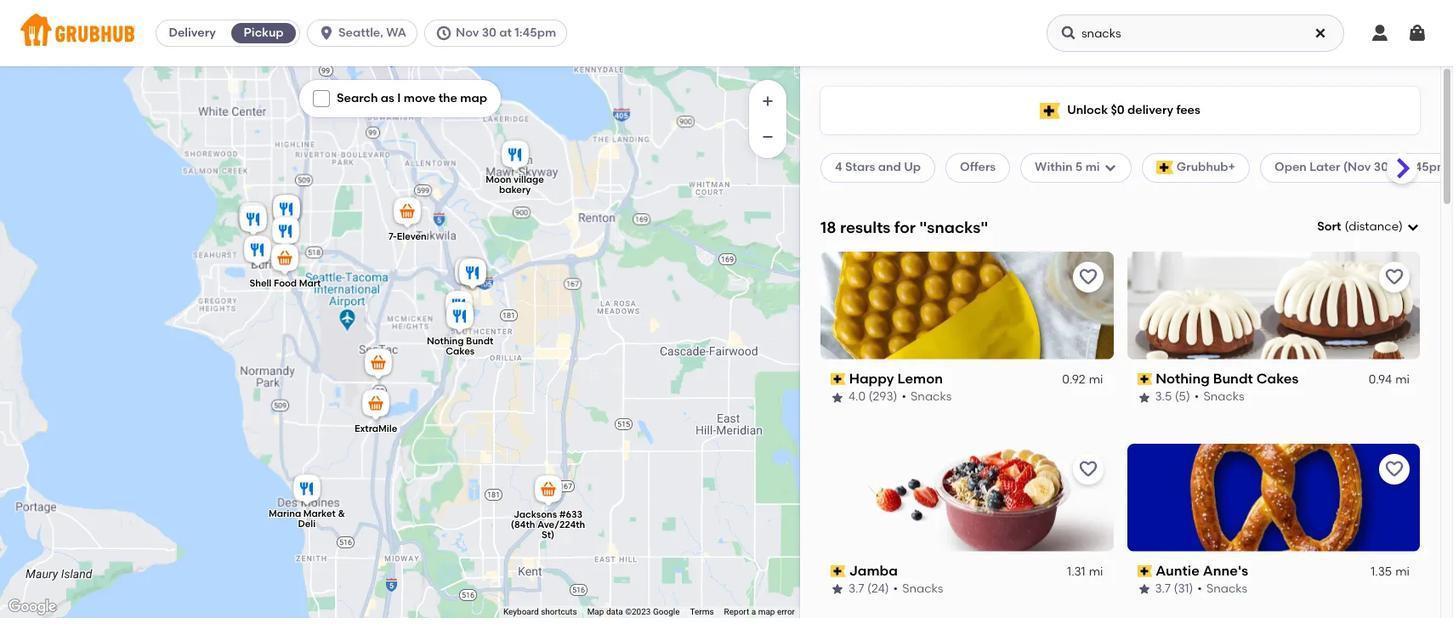 Task type: locate. For each thing, give the bounding box(es) containing it.
3.7 left (31)
[[1155, 582, 1171, 596]]

jacksons #633 (84th ave/224th st) image
[[531, 472, 565, 510]]

mi for lemon
[[1089, 372, 1103, 387]]

4
[[835, 160, 842, 175]]

0 horizontal spatial at
[[499, 26, 512, 40]]

svg image
[[1370, 23, 1390, 43], [1407, 23, 1428, 43], [1314, 26, 1327, 40], [316, 94, 326, 104], [1103, 161, 1117, 175], [1406, 220, 1420, 234]]

snacks
[[911, 390, 952, 404], [1203, 390, 1244, 404], [902, 582, 943, 596], [1206, 582, 1247, 596]]

svg image up the unlock
[[1060, 25, 1077, 42]]

open later (nov 30 at 1:45pm)
[[1275, 160, 1453, 175]]

• snacks down anne's
[[1197, 582, 1247, 596]]

google image
[[4, 596, 60, 618]]

auntie anne's image
[[455, 255, 489, 293]]

mi right 1.35
[[1395, 565, 1410, 579]]

(5)
[[1175, 390, 1190, 404]]

Search for food, convenience, alcohol... search field
[[1047, 14, 1344, 52]]

• snacks for jamba
[[893, 582, 943, 596]]

moon
[[485, 174, 511, 185]]

)
[[1399, 219, 1403, 234]]

3.7 (24)
[[849, 582, 889, 596]]

seattle,
[[338, 26, 383, 40]]

happy lemon logo image
[[820, 251, 1113, 359]]

auntie anne's logo image
[[1127, 444, 1420, 552]]

3.7
[[849, 582, 864, 596], [1155, 582, 1171, 596]]

bundt down the happy lemon icon
[[466, 335, 493, 346]]

(31)
[[1174, 582, 1193, 596]]

nothing bundt cakes
[[426, 335, 493, 357], [1156, 371, 1299, 387]]

subscription pass image left happy
[[831, 373, 846, 385]]

star icon image for nothing bundt cakes
[[1137, 391, 1151, 404]]

bundt down nothing bundt cakes logo
[[1213, 371, 1253, 387]]

svg image
[[318, 25, 335, 42], [435, 25, 452, 42], [1060, 25, 1077, 42]]

subscription pass image
[[831, 373, 846, 385], [1137, 373, 1152, 385], [831, 565, 846, 577]]

1 horizontal spatial map
[[758, 607, 775, 616]]

nothing bundt cakes image
[[443, 299, 477, 336]]

for
[[894, 217, 916, 237]]

shell
[[249, 277, 271, 288]]

svg image inside 'nov 30 at 1:45pm' button
[[435, 25, 452, 42]]

nothing inside the map region
[[426, 335, 463, 346]]

• right (5)
[[1194, 390, 1199, 404]]

0 vertical spatial cakes
[[445, 346, 474, 357]]

within 5 mi
[[1035, 160, 1100, 175]]

at inside button
[[499, 26, 512, 40]]

star icon image left 4.0
[[831, 391, 844, 404]]

map right the on the left top
[[460, 91, 487, 105]]

cakes down nothing bundt cakes logo
[[1256, 371, 1299, 387]]

svg image left nov
[[435, 25, 452, 42]]

(293)
[[869, 390, 897, 404]]

subscription pass image
[[1137, 565, 1152, 577]]

0 vertical spatial bundt
[[466, 335, 493, 346]]

• right (31)
[[1197, 582, 1202, 596]]

star icon image left the 3.5
[[1137, 391, 1151, 404]]

snacks right (5)
[[1203, 390, 1244, 404]]

• right the (24)
[[893, 582, 898, 596]]

grubhub plus flag logo image for grubhub+
[[1156, 161, 1173, 175]]

nothing up (5)
[[1156, 371, 1210, 387]]

0 horizontal spatial nothing
[[426, 335, 463, 346]]

map
[[587, 607, 604, 616]]

nothing bundt cakes down the happy lemon icon
[[426, 335, 493, 357]]

1:45pm
[[515, 26, 556, 40]]

and
[[878, 160, 901, 175]]

stars
[[845, 160, 875, 175]]

at left 1:45pm)
[[1391, 160, 1404, 175]]

delivery
[[1127, 103, 1173, 117]]

svg image inside seattle, wa button
[[318, 25, 335, 42]]

30 right nov
[[482, 26, 496, 40]]

marina
[[268, 508, 301, 519]]

1 horizontal spatial at
[[1391, 160, 1404, 175]]

move
[[404, 91, 436, 105]]

within
[[1035, 160, 1073, 175]]

30 right (nov
[[1374, 160, 1388, 175]]

extramile image
[[358, 386, 392, 424]]

1 vertical spatial grubhub plus flag logo image
[[1156, 161, 1173, 175]]

1 svg image from the left
[[318, 25, 335, 42]]

report a map error
[[724, 607, 795, 616]]

0 horizontal spatial 3.7
[[849, 582, 864, 596]]

0 vertical spatial at
[[499, 26, 512, 40]]

0 horizontal spatial svg image
[[318, 25, 335, 42]]

subscription pass image right 0.92 mi
[[1137, 373, 1152, 385]]

1 horizontal spatial 3.7
[[1155, 582, 1171, 596]]

star icon image for auntie anne's
[[1137, 583, 1151, 596]]

1 horizontal spatial 30
[[1374, 160, 1388, 175]]

map
[[460, 91, 487, 105], [758, 607, 775, 616]]

moon village bakery image
[[498, 137, 532, 175]]

mi right 1.31
[[1089, 565, 1103, 579]]

3 svg image from the left
[[1060, 25, 1077, 42]]

• snacks right (5)
[[1194, 390, 1244, 404]]

nothing
[[426, 335, 463, 346], [1156, 371, 1210, 387]]

(nov
[[1343, 160, 1371, 175]]

sort
[[1317, 219, 1341, 234]]

google
[[653, 607, 680, 616]]

1 vertical spatial map
[[758, 607, 775, 616]]

error
[[777, 607, 795, 616]]

2 svg image from the left
[[435, 25, 452, 42]]

• for nothing bundt cakes
[[1194, 390, 1199, 404]]

search as i move the map
[[337, 91, 487, 105]]

0 horizontal spatial cakes
[[445, 346, 474, 357]]

unlock $0 delivery fees
[[1067, 103, 1200, 117]]

later
[[1310, 160, 1340, 175]]

shell food mart image
[[267, 241, 301, 278]]

grubhub plus flag logo image left the unlock
[[1040, 102, 1060, 119]]

i
[[397, 91, 401, 105]]

3.7 (31)
[[1155, 582, 1193, 596]]

4.0 (293)
[[849, 390, 897, 404]]

subscription pass image for nothing
[[1137, 373, 1152, 385]]

snacks right the (24)
[[902, 582, 943, 596]]

star icon image left 3.7 (24) at bottom right
[[831, 583, 844, 596]]

cakes down nothing bundt cakes image
[[445, 346, 474, 357]]

2 horizontal spatial svg image
[[1060, 25, 1077, 42]]

1 vertical spatial 30
[[1374, 160, 1388, 175]]

grubhub plus flag logo image
[[1040, 102, 1060, 119], [1156, 161, 1173, 175]]

4.0
[[849, 390, 866, 404]]

0 vertical spatial nothing bundt cakes
[[426, 335, 493, 357]]

save this restaurant image for bundt
[[1384, 267, 1405, 287]]

mi right 0.94
[[1395, 372, 1410, 387]]

antojitos michalisco 1st ave image
[[269, 192, 303, 229]]

1 vertical spatial bundt
[[1213, 371, 1253, 387]]

0 vertical spatial map
[[460, 91, 487, 105]]

map right a
[[758, 607, 775, 616]]

1 horizontal spatial nothing
[[1156, 371, 1210, 387]]

•
[[902, 390, 906, 404], [1194, 390, 1199, 404], [893, 582, 898, 596], [1197, 582, 1202, 596]]

nothing down the happy lemon icon
[[426, 335, 463, 346]]

jamba logo image
[[820, 444, 1113, 552]]

0 horizontal spatial 30
[[482, 26, 496, 40]]

0 horizontal spatial nothing bundt cakes
[[426, 335, 493, 357]]

keyboard shortcuts button
[[503, 606, 577, 618]]

• snacks right the (24)
[[893, 582, 943, 596]]

18 results for "snacks"
[[820, 217, 988, 237]]

&
[[337, 508, 345, 519]]

save this restaurant image
[[1078, 267, 1098, 287], [1384, 267, 1405, 287], [1078, 459, 1098, 479]]

snacks for happy lemon
[[911, 390, 952, 404]]

map data ©2023 google
[[587, 607, 680, 616]]

keyboard shortcuts
[[503, 607, 577, 616]]

• snacks for auntie anne's
[[1197, 582, 1247, 596]]

mawadda cafe image
[[269, 192, 303, 229]]

at left the 1:45pm
[[499, 26, 512, 40]]

pickup button
[[228, 20, 299, 47]]

report
[[724, 607, 749, 616]]

mi for anne's
[[1395, 565, 1410, 579]]

1 horizontal spatial grubhub plus flag logo image
[[1156, 161, 1173, 175]]

0 vertical spatial 30
[[482, 26, 496, 40]]

results
[[840, 217, 891, 237]]

star icon image down subscription pass icon
[[1137, 583, 1151, 596]]

grubhub plus flag logo image left "grubhub+" at top right
[[1156, 161, 1173, 175]]

save this restaurant button
[[1073, 262, 1103, 292], [1379, 262, 1410, 292], [1073, 454, 1103, 484], [1379, 454, 1410, 484]]

3.7 left the (24)
[[849, 582, 864, 596]]

unlock
[[1067, 103, 1108, 117]]

"snacks"
[[919, 217, 988, 237]]

0 vertical spatial nothing
[[426, 335, 463, 346]]

wa
[[386, 26, 406, 40]]

30 inside button
[[482, 26, 496, 40]]

mi right 0.92
[[1089, 372, 1103, 387]]

bundt inside the map region
[[466, 335, 493, 346]]

nothing bundt cakes up (5)
[[1156, 371, 1299, 387]]

4 stars and up
[[835, 160, 921, 175]]

0.94 mi
[[1369, 372, 1410, 387]]

1 vertical spatial cakes
[[1256, 371, 1299, 387]]

mart
[[299, 277, 320, 288]]

2 3.7 from the left
[[1155, 582, 1171, 596]]

mi right 5
[[1085, 160, 1100, 175]]

None field
[[1317, 219, 1420, 236]]

map region
[[0, 0, 913, 618]]

• down happy lemon
[[902, 390, 906, 404]]

0.92
[[1062, 372, 1085, 387]]

star icon image
[[831, 391, 844, 404], [1137, 391, 1151, 404], [831, 583, 844, 596], [1137, 583, 1151, 596]]

1 vertical spatial nothing bundt cakes
[[1156, 371, 1299, 387]]

0 horizontal spatial grubhub plus flag logo image
[[1040, 102, 1060, 119]]

1 vertical spatial nothing
[[1156, 371, 1210, 387]]

• snacks down lemon
[[902, 390, 952, 404]]

lemon
[[897, 371, 943, 387]]

dairy queen image
[[235, 199, 269, 237]]

svg image for seattle, wa
[[318, 25, 335, 42]]

nothing bundt cakes inside the map region
[[426, 335, 493, 357]]

1 horizontal spatial svg image
[[435, 25, 452, 42]]

anne's
[[1203, 563, 1248, 579]]

snacks down lemon
[[911, 390, 952, 404]]

deli
[[298, 518, 315, 529]]

• snacks
[[902, 390, 952, 404], [1194, 390, 1244, 404], [893, 582, 943, 596], [1197, 582, 1247, 596]]

nov 30 at 1:45pm button
[[424, 20, 574, 47]]

0 horizontal spatial bundt
[[466, 335, 493, 346]]

report a map error link
[[724, 607, 795, 616]]

snacks down anne's
[[1206, 582, 1247, 596]]

1 3.7 from the left
[[849, 582, 864, 596]]

svg image left "seattle,"
[[318, 25, 335, 42]]

offers
[[960, 160, 996, 175]]

0 vertical spatial grubhub plus flag logo image
[[1040, 102, 1060, 119]]

minus icon image
[[759, 128, 776, 145]]

save this restaurant image
[[1384, 459, 1405, 479]]

sort ( distance )
[[1317, 219, 1403, 234]]

30
[[482, 26, 496, 40], [1374, 160, 1388, 175]]

• for happy lemon
[[902, 390, 906, 404]]



Task type: vqa. For each thing, say whether or not it's contained in the screenshot.
mi for Anne's
yes



Task type: describe. For each thing, give the bounding box(es) containing it.
marina market & deli
[[268, 508, 345, 529]]

seattle, wa
[[338, 26, 406, 40]]

1:45pm)
[[1407, 160, 1453, 175]]

delivery button
[[157, 20, 228, 47]]

grubhub plus flag logo image for unlock $0 delivery fees
[[1040, 102, 1060, 119]]

star icon image for happy lemon
[[831, 391, 844, 404]]

search
[[337, 91, 378, 105]]

snacks for auntie anne's
[[1206, 582, 1247, 596]]

#633
[[559, 509, 582, 520]]

auntie
[[1156, 563, 1200, 579]]

tacos el hass image
[[236, 202, 270, 239]]

1 horizontal spatial bundt
[[1213, 371, 1253, 387]]

7-eleven
[[388, 230, 426, 242]]

3.7 for auntie anne's
[[1155, 582, 1171, 596]]

1.35
[[1371, 565, 1392, 579]]

moon village bakery
[[485, 174, 544, 195]]

18
[[820, 217, 836, 237]]

1.31
[[1067, 565, 1085, 579]]

mi for bundt
[[1395, 372, 1410, 387]]

svg image for nov 30 at 1:45pm
[[435, 25, 452, 42]]

terms link
[[690, 607, 714, 616]]

nov
[[456, 26, 479, 40]]

st)
[[541, 529, 554, 540]]

1 vertical spatial at
[[1391, 160, 1404, 175]]

1.31 mi
[[1067, 565, 1103, 579]]

snacks for nothing bundt cakes
[[1203, 390, 1244, 404]]

(
[[1345, 219, 1349, 234]]

data
[[606, 607, 623, 616]]

shell food mart
[[249, 277, 320, 288]]

terms
[[690, 607, 714, 616]]

ronnie's market image
[[240, 233, 274, 270]]

pierro bakery image
[[268, 214, 302, 251]]

keyboard
[[503, 607, 539, 616]]

ave/224th
[[537, 519, 585, 530]]

save this restaurant button for anne's
[[1379, 454, 1410, 484]]

delivery
[[169, 26, 216, 40]]

happy lemon
[[849, 371, 943, 387]]

1 horizontal spatial nothing bundt cakes
[[1156, 371, 1299, 387]]

village
[[513, 174, 544, 185]]

seattle, wa button
[[307, 20, 424, 47]]

(24)
[[867, 582, 889, 596]]

jamba image
[[451, 255, 485, 292]]

save this restaurant button for bundt
[[1379, 262, 1410, 292]]

nothing bundt cakes logo image
[[1127, 251, 1420, 359]]

the
[[438, 91, 457, 105]]

jacksons #633 (84th ave/224th st)
[[510, 509, 585, 540]]

0.94
[[1369, 372, 1392, 387]]

3.7 for jamba
[[849, 582, 864, 596]]

svg image inside field
[[1406, 220, 1420, 234]]

jamba
[[849, 563, 898, 579]]

• snacks for happy lemon
[[902, 390, 952, 404]]

royce' washington - westfield southcenter mall image
[[455, 255, 489, 293]]

sea tac marathon image
[[361, 346, 395, 383]]

as
[[381, 91, 394, 105]]

• snacks for nothing bundt cakes
[[1194, 390, 1244, 404]]

grubhub+
[[1177, 160, 1235, 175]]

auntie anne's
[[1156, 563, 1248, 579]]

• for jamba
[[893, 582, 898, 596]]

food
[[273, 277, 296, 288]]

0 horizontal spatial map
[[460, 91, 487, 105]]

a
[[751, 607, 756, 616]]

• for auntie anne's
[[1197, 582, 1202, 596]]

cakes inside the map region
[[445, 346, 474, 357]]

7 eleven image
[[390, 194, 424, 232]]

$0
[[1111, 103, 1125, 117]]

©2023
[[625, 607, 651, 616]]

jacksons
[[513, 509, 557, 520]]

eleven
[[396, 230, 426, 242]]

nov 30 at 1:45pm
[[456, 26, 556, 40]]

save this restaurant image for lemon
[[1078, 267, 1098, 287]]

none field containing sort
[[1317, 219, 1420, 236]]

market
[[303, 508, 335, 519]]

3.5
[[1155, 390, 1172, 404]]

snacks for jamba
[[902, 582, 943, 596]]

subscription pass image for happy
[[831, 373, 846, 385]]

bakery
[[499, 184, 530, 195]]

marina market & deli image
[[290, 471, 324, 509]]

subscription pass image left jamba
[[831, 565, 846, 577]]

pickup
[[244, 26, 284, 40]]

main navigation navigation
[[0, 0, 1453, 66]]

save this restaurant button for lemon
[[1073, 262, 1103, 292]]

plus icon image
[[759, 93, 776, 110]]

shortcuts
[[541, 607, 577, 616]]

3.5 (5)
[[1155, 390, 1190, 404]]

happy
[[849, 371, 894, 387]]

7-
[[388, 230, 396, 242]]

happy lemon image
[[442, 288, 476, 325]]

star icon image for jamba
[[831, 583, 844, 596]]

1.35 mi
[[1371, 565, 1410, 579]]

0.92 mi
[[1062, 372, 1103, 387]]

1 horizontal spatial cakes
[[1256, 371, 1299, 387]]

fees
[[1176, 103, 1200, 117]]



